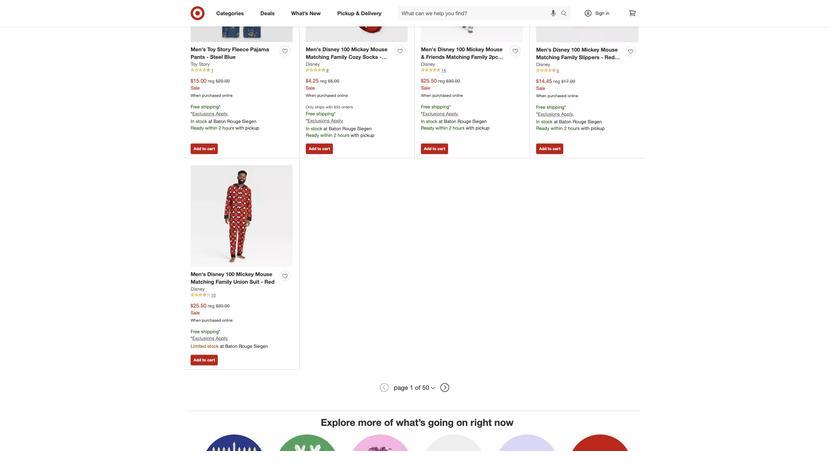Task type: describe. For each thing, give the bounding box(es) containing it.
pickup
[[338, 10, 355, 16]]

add to cart button for men's disney 100 mickey mouse & friends matching family 2pc coat pajama set - blue
[[421, 144, 449, 154]]

free shipping * * exclusions apply. in stock at  baton rouge siegen ready within 2 hours with pickup for $15.00
[[191, 104, 259, 131]]

within for $14.45
[[551, 126, 563, 131]]

0 horizontal spatial &
[[356, 10, 360, 16]]

to for men's toy story fleece pajama pants - steel blue
[[202, 146, 206, 151]]

siegen inside "only ships with $35 orders free shipping * * exclusions apply. in stock at  baton rouge siegen ready within 2 hours with pickup"
[[357, 126, 372, 131]]

at inside "only ships with $35 orders free shipping * * exclusions apply. in stock at  baton rouge siegen ready within 2 hours with pickup"
[[324, 126, 328, 131]]

free for men's disney 100 mickey mouse matching family union suit - red
[[191, 329, 200, 335]]

add to cart button for men's disney 100 mickey mouse matching family slippers - red 10-13
[[537, 144, 564, 154]]

$14.45 reg $17.00 sale when purchased online
[[537, 78, 579, 98]]

right
[[471, 417, 492, 429]]

10 link
[[191, 293, 293, 299]]

in for $15.00
[[191, 119, 195, 124]]

now
[[495, 417, 514, 429]]

add for men's disney 100 mickey mouse matching family cozy socks - red 10-13
[[309, 146, 317, 151]]

at for men's disney 100 mickey mouse & friends matching family 2pc coat pajama set - blue
[[439, 119, 443, 124]]

stock for men's disney 100 mickey mouse matching family union suit - red
[[207, 344, 219, 350]]

to for men's disney 100 mickey mouse matching family cozy socks - red 10-13
[[318, 146, 322, 151]]

when for men's disney 100 mickey mouse matching family slippers - red 10-13
[[537, 93, 547, 98]]

0 horizontal spatial story
[[199, 61, 210, 67]]

blue inside men's toy story fleece pajama pants - steel blue
[[224, 54, 236, 60]]

exclusions for men's disney 100 mickey mouse & friends matching family 2pc coat pajama set - blue
[[423, 111, 445, 116]]

socks
[[363, 54, 378, 60]]

$5.00
[[328, 78, 340, 84]]

story inside men's toy story fleece pajama pants - steel blue
[[217, 46, 231, 53]]

disney link for 13
[[537, 61, 551, 68]]

at for men's toy story fleece pajama pants - steel blue
[[209, 119, 212, 124]]

14 link
[[421, 68, 523, 73]]

at for men's disney 100 mickey mouse matching family union suit - red
[[220, 344, 224, 350]]

0 horizontal spatial toy
[[191, 61, 198, 67]]

explore more of what's going on right now
[[321, 417, 514, 429]]

disney link for 10-
[[306, 61, 320, 68]]

when for men's disney 100 mickey mouse matching family union suit - red
[[191, 318, 201, 323]]

search button
[[558, 6, 574, 22]]

10- inside men's disney 100 mickey mouse matching family cozy socks - red 10-13
[[318, 61, 326, 68]]

reg for men's disney 100 mickey mouse matching family cozy socks - red 10-13
[[320, 78, 327, 84]]

hours for $15.00
[[223, 125, 234, 131]]

siegen for men's disney 100 mickey mouse matching family slippers - red 10-13
[[588, 119, 603, 125]]

men's disney 100 mickey mouse matching family union suit - red
[[191, 271, 275, 286]]

14
[[442, 68, 446, 73]]

page 1 of 50
[[394, 384, 430, 392]]

delivery
[[361, 10, 382, 16]]

$25.50 reg $30.00 sale when purchased online for friends
[[421, 78, 463, 98]]

$15.00 reg $20.00 sale when purchased online
[[191, 78, 233, 98]]

mouse for -
[[601, 46, 618, 53]]

coat
[[421, 61, 433, 68]]

rouge inside "only ships with $35 orders free shipping * * exclusions apply. in stock at  baton rouge siegen ready within 2 hours with pickup"
[[343, 126, 356, 131]]

online for slippers
[[568, 93, 579, 98]]

to for men's disney 100 mickey mouse matching family slippers - red 10-13
[[548, 146, 552, 151]]

page
[[394, 384, 408, 392]]

red for men's disney 100 mickey mouse matching family union suit - red
[[265, 279, 275, 286]]

pickup for $25.50
[[476, 125, 490, 131]]

orders
[[342, 105, 353, 110]]

to for men's disney 100 mickey mouse matching family union suit - red
[[202, 358, 206, 363]]

mickey for cozy
[[352, 46, 369, 53]]

with for men's disney 100 mickey mouse matching family slippers - red 10-13
[[581, 126, 590, 131]]

at for men's disney 100 mickey mouse matching family slippers - red 10-13
[[554, 119, 558, 125]]

what's new link
[[286, 6, 329, 21]]

1 link
[[191, 68, 293, 73]]

pajama inside "men's disney 100 mickey mouse & friends matching family 2pc coat pajama set - blue"
[[435, 61, 454, 68]]

& inside "men's disney 100 mickey mouse & friends matching family 2pc coat pajama set - blue"
[[421, 54, 425, 60]]

exclusions for men's disney 100 mickey mouse matching family union suit - red
[[192, 336, 215, 342]]

2 for $15.00
[[219, 125, 221, 131]]

apply. inside "only ships with $35 orders free shipping * * exclusions apply. in stock at  baton rouge siegen ready within 2 hours with pickup"
[[331, 118, 344, 123]]

siegen for men's toy story fleece pajama pants - steel blue
[[242, 119, 257, 124]]

pickup for $14.45
[[591, 126, 605, 131]]

exclusions for men's toy story fleece pajama pants - steel blue
[[192, 111, 215, 116]]

100 for union
[[226, 271, 235, 278]]

reg for men's disney 100 mickey mouse matching family union suit - red
[[208, 303, 215, 309]]

deals link
[[255, 6, 283, 21]]

add to cart button for men's disney 100 mickey mouse matching family cozy socks - red 10-13
[[306, 144, 333, 154]]

steel
[[210, 54, 223, 60]]

add to cart button for men's toy story fleece pajama pants - steel blue
[[191, 144, 218, 154]]

apply. for men's disney 100 mickey mouse & friends matching family 2pc coat pajama set - blue
[[446, 111, 459, 116]]

add for men's disney 100 mickey mouse matching family slippers - red 10-13
[[540, 146, 547, 151]]

set
[[455, 61, 464, 68]]

9
[[327, 68, 329, 73]]

exclusions apply. link for men's disney 100 mickey mouse matching family union suit - red
[[192, 336, 228, 342]]

what's
[[291, 10, 308, 16]]

2 for $14.45
[[565, 126, 567, 131]]

add to cart for men's toy story fleece pajama pants - steel blue
[[194, 146, 215, 151]]

what's
[[396, 417, 426, 429]]

only
[[306, 105, 314, 110]]

to for men's disney 100 mickey mouse & friends matching family 2pc coat pajama set - blue
[[433, 146, 437, 151]]

men's for men's disney 100 mickey mouse matching family cozy socks - red 10-13
[[306, 46, 321, 53]]

cart for men's disney 100 mickey mouse matching family union suit - red
[[207, 358, 215, 363]]

$20.00
[[216, 78, 230, 84]]

suit
[[250, 279, 260, 286]]

new
[[310, 10, 321, 16]]

family for men's disney 100 mickey mouse matching family cozy socks - red 10-13
[[331, 54, 347, 60]]

What can we help you find? suggestions appear below search field
[[398, 6, 563, 21]]

going
[[428, 417, 454, 429]]

free for men's disney 100 mickey mouse matching family slippers - red 10-13
[[537, 104, 546, 110]]

hours inside "only ships with $35 orders free shipping * * exclusions apply. in stock at  baton rouge siegen ready within 2 hours with pickup"
[[338, 132, 350, 138]]

pickup & delivery link
[[332, 6, 390, 21]]

purchased for men's disney 100 mickey mouse matching family cozy socks - red 10-13
[[318, 93, 336, 98]]

$17.00
[[562, 79, 576, 84]]

sign
[[596, 10, 605, 16]]

pajama inside men's toy story fleece pajama pants - steel blue
[[250, 46, 269, 53]]

search
[[558, 10, 574, 17]]

cart for men's disney 100 mickey mouse matching family cozy socks - red 10-13
[[323, 146, 330, 151]]

siegen for men's disney 100 mickey mouse & friends matching family 2pc coat pajama set - blue
[[473, 119, 487, 124]]

blue inside "men's disney 100 mickey mouse & friends matching family 2pc coat pajama set - blue"
[[469, 61, 480, 68]]

mickey for matching
[[467, 46, 485, 53]]

in
[[606, 10, 610, 16]]

$4.25 reg $5.00 sale when purchased online
[[306, 78, 348, 98]]

exclusions apply. link for men's disney 100 mickey mouse & friends matching family 2pc coat pajama set - blue
[[423, 111, 459, 116]]

disney inside men's disney 100 mickey mouse matching family cozy socks - red 10-13
[[323, 46, 340, 53]]

categories
[[216, 10, 244, 16]]

online for matching
[[453, 93, 463, 98]]

2pc
[[489, 54, 499, 60]]

9 link
[[306, 68, 408, 73]]

exclusions apply. link for men's toy story fleece pajama pants - steel blue
[[192, 111, 228, 116]]

baton inside "only ships with $35 orders free shipping * * exclusions apply. in stock at  baton rouge siegen ready within 2 hours with pickup"
[[329, 126, 341, 131]]

$30.00 for friends
[[447, 78, 460, 84]]

$15.00
[[191, 78, 207, 84]]

men's disney 100 mickey mouse matching family slippers - red 10-13 link
[[537, 46, 623, 68]]

of for 1
[[415, 384, 421, 392]]

100 for slippers
[[572, 46, 581, 53]]

free shipping * * exclusions apply. in stock at  baton rouge siegen ready within 2 hours with pickup for $25.50
[[421, 104, 490, 131]]

5 link
[[537, 68, 639, 74]]

add for men's toy story fleece pajama pants - steel blue
[[194, 146, 201, 151]]

- inside men's disney 100 mickey mouse matching family slippers - red 10-13
[[602, 54, 604, 61]]

cart for men's toy story fleece pajama pants - steel blue
[[207, 146, 215, 151]]

men's disney 100 mickey mouse matching family slippers - red 10-13
[[537, 46, 618, 68]]

on
[[457, 417, 468, 429]]

red for men's disney 100 mickey mouse matching family cozy socks - red 10-13
[[306, 61, 316, 68]]

men's disney 100 mickey mouse matching family cozy socks - red 10-13
[[306, 46, 388, 68]]

rouge for men's disney 100 mickey mouse & friends matching family 2pc coat pajama set - blue
[[458, 119, 471, 124]]

online for steel
[[222, 93, 233, 98]]

free shipping * * exclusions apply. in stock at  baton rouge siegen ready within 2 hours with pickup for $14.45
[[537, 104, 605, 131]]

apply. for men's disney 100 mickey mouse matching family slippers - red 10-13
[[562, 111, 574, 117]]

5
[[557, 68, 559, 73]]

toy story
[[191, 61, 210, 67]]

exclusions for men's disney 100 mickey mouse matching family slippers - red 10-13
[[538, 111, 560, 117]]

shipping inside "only ships with $35 orders free shipping * * exclusions apply. in stock at  baton rouge siegen ready within 2 hours with pickup"
[[317, 111, 334, 117]]



Task type: vqa. For each thing, say whether or not it's contained in the screenshot.


Task type: locate. For each thing, give the bounding box(es) containing it.
0 horizontal spatial $30.00
[[216, 303, 230, 309]]

stock for men's toy story fleece pajama pants - steel blue
[[196, 119, 207, 124]]

baton for men's disney 100 mickey mouse matching family union suit - red
[[225, 344, 238, 350]]

mickey inside men's disney 100 mickey mouse matching family cozy socks - red 10-13
[[352, 46, 369, 53]]

online inside $4.25 reg $5.00 sale when purchased online
[[338, 93, 348, 98]]

reg for men's disney 100 mickey mouse matching family slippers - red 10-13
[[554, 79, 561, 84]]

apply. inside free shipping * * exclusions apply. limited stock at  baton rouge siegen
[[216, 336, 228, 342]]

sale for men's disney 100 mickey mouse matching family slippers - red 10-13
[[537, 85, 546, 91]]

0 vertical spatial red
[[605, 54, 615, 61]]

men's disney 100 mickey mouse matching family union suit - red link
[[191, 271, 277, 286]]

matching
[[306, 54, 330, 60], [447, 54, 470, 60], [537, 54, 560, 61], [191, 279, 214, 286]]

red inside men's disney 100 mickey mouse matching family cozy socks - red 10-13
[[306, 61, 316, 68]]

men's toy story fleece pajama pants - steel blue link
[[191, 46, 277, 61]]

toy down pants
[[191, 61, 198, 67]]

0 vertical spatial &
[[356, 10, 360, 16]]

$30.00 down set
[[447, 78, 460, 84]]

1 vertical spatial blue
[[469, 61, 480, 68]]

1 horizontal spatial of
[[415, 384, 421, 392]]

hours for $25.50
[[453, 125, 465, 131]]

sign in link
[[579, 6, 620, 21]]

mickey inside "men's disney 100 mickey mouse & friends matching family 2pc coat pajama set - blue"
[[467, 46, 485, 53]]

men's inside men's disney 100 mickey mouse matching family union suit - red
[[191, 271, 206, 278]]

matching inside men's disney 100 mickey mouse matching family union suit - red
[[191, 279, 214, 286]]

sign in
[[596, 10, 610, 16]]

pajama right fleece
[[250, 46, 269, 53]]

online down $17.00
[[568, 93, 579, 98]]

men's disney 100 mickey mouse matching family slippers - red 10-13 image
[[537, 0, 639, 42], [537, 0, 639, 42]]

baton inside free shipping * * exclusions apply. limited stock at  baton rouge siegen
[[225, 344, 238, 350]]

online down 14 link
[[453, 93, 463, 98]]

reg for men's toy story fleece pajama pants - steel blue
[[208, 78, 215, 84]]

shipping inside free shipping * * exclusions apply. limited stock at  baton rouge siegen
[[201, 329, 219, 335]]

free shipping * * exclusions apply. in stock at  baton rouge siegen ready within 2 hours with pickup
[[191, 104, 259, 131], [421, 104, 490, 131], [537, 104, 605, 131]]

red up $4.25
[[306, 61, 316, 68]]

rouge
[[227, 119, 241, 124], [458, 119, 471, 124], [573, 119, 587, 125], [343, 126, 356, 131], [239, 344, 253, 350]]

baton for men's disney 100 mickey mouse matching family slippers - red 10-13
[[560, 119, 572, 125]]

$30.00 down 10 link
[[216, 303, 230, 309]]

0 vertical spatial toy
[[207, 46, 216, 53]]

$25.50
[[421, 78, 437, 84], [191, 303, 207, 309]]

men's inside men's disney 100 mickey mouse matching family slippers - red 10-13
[[537, 46, 552, 53]]

of right more
[[385, 417, 394, 429]]

purchased inside $4.25 reg $5.00 sale when purchased online
[[318, 93, 336, 98]]

pickup inside "only ships with $35 orders free shipping * * exclusions apply. in stock at  baton rouge siegen ready within 2 hours with pickup"
[[361, 132, 375, 138]]

men's disney 100 mickey mouse & friends matching family 2pc coat pajama set - blue image
[[421, 0, 523, 42], [421, 0, 523, 42]]

stock inside free shipping * * exclusions apply. limited stock at  baton rouge siegen
[[207, 344, 219, 350]]

1 horizontal spatial free shipping * * exclusions apply. in stock at  baton rouge siegen ready within 2 hours with pickup
[[421, 104, 490, 131]]

13 inside men's disney 100 mickey mouse matching family slippers - red 10-13
[[545, 62, 551, 68]]

in for $25.50
[[421, 119, 425, 124]]

sale for men's toy story fleece pajama pants - steel blue
[[191, 85, 200, 91]]

story up 'steel'
[[217, 46, 231, 53]]

0 vertical spatial $25.50 reg $30.00 sale when purchased online
[[421, 78, 463, 98]]

page 1 of 50 button
[[391, 381, 439, 395]]

matching inside men's disney 100 mickey mouse matching family slippers - red 10-13
[[537, 54, 560, 61]]

shipping for men's disney 100 mickey mouse & friends matching family 2pc coat pajama set - blue
[[432, 104, 450, 110]]

add
[[194, 146, 201, 151], [309, 146, 317, 151], [424, 146, 432, 151], [540, 146, 547, 151], [194, 358, 201, 363]]

men's disney 100 mickey mouse matching family cozy socks - red 10-13 image
[[306, 0, 408, 42], [306, 0, 408, 42]]

100 inside men's disney 100 mickey mouse matching family union suit - red
[[226, 271, 235, 278]]

stock
[[196, 119, 207, 124], [426, 119, 438, 124], [542, 119, 553, 125], [311, 126, 322, 131], [207, 344, 219, 350]]

fleece
[[232, 46, 249, 53]]

- right slippers
[[602, 54, 604, 61]]

slippers
[[579, 54, 600, 61]]

within for $25.50
[[436, 125, 448, 131]]

mickey for slippers
[[582, 46, 600, 53]]

within for $15.00
[[205, 125, 218, 131]]

reg down '10'
[[208, 303, 215, 309]]

with
[[326, 105, 333, 110], [236, 125, 244, 131], [466, 125, 475, 131], [581, 126, 590, 131], [351, 132, 359, 138]]

disney inside "men's disney 100 mickey mouse & friends matching family 2pc coat pajama set - blue"
[[438, 46, 455, 53]]

- right set
[[465, 61, 467, 68]]

0 horizontal spatial pajama
[[250, 46, 269, 53]]

1 horizontal spatial 10-
[[537, 62, 545, 68]]

matching up 5
[[537, 54, 560, 61]]

100 up set
[[456, 46, 465, 53]]

1 horizontal spatial blue
[[469, 61, 480, 68]]

purchased down $17.00
[[548, 93, 567, 98]]

men's toy story fleece pajama pants - steel blue image
[[191, 0, 293, 42], [191, 0, 293, 42]]

at
[[209, 119, 212, 124], [439, 119, 443, 124], [554, 119, 558, 125], [324, 126, 328, 131], [220, 344, 224, 350]]

at inside free shipping * * exclusions apply. limited stock at  baton rouge siegen
[[220, 344, 224, 350]]

1 horizontal spatial red
[[306, 61, 316, 68]]

apply.
[[216, 111, 228, 116], [446, 111, 459, 116], [562, 111, 574, 117], [331, 118, 344, 123], [216, 336, 228, 342]]

reg down 5
[[554, 79, 561, 84]]

1 horizontal spatial 13
[[545, 62, 551, 68]]

mouse for suit
[[255, 271, 273, 278]]

$25.50 reg $30.00 sale when purchased online
[[421, 78, 463, 98], [191, 303, 233, 323]]

union
[[234, 279, 248, 286]]

in for $14.45
[[537, 119, 540, 125]]

when up only
[[306, 93, 316, 98]]

when for men's disney 100 mickey mouse matching family cozy socks - red 10-13
[[306, 93, 316, 98]]

add for men's disney 100 mickey mouse matching family union suit - red
[[194, 358, 201, 363]]

men's inside "men's disney 100 mickey mouse & friends matching family 2pc coat pajama set - blue"
[[421, 46, 437, 53]]

online up free shipping * * exclusions apply. limited stock at  baton rouge siegen
[[222, 318, 233, 323]]

when for men's toy story fleece pajama pants - steel blue
[[191, 93, 201, 98]]

$35
[[334, 105, 341, 110]]

online up orders
[[338, 93, 348, 98]]

reg inside '$15.00 reg $20.00 sale when purchased online'
[[208, 78, 215, 84]]

stock inside "only ships with $35 orders free shipping * * exclusions apply. in stock at  baton rouge siegen ready within 2 hours with pickup"
[[311, 126, 322, 131]]

baton
[[214, 119, 226, 124], [444, 119, 457, 124], [560, 119, 572, 125], [329, 126, 341, 131], [225, 344, 238, 350]]

ships
[[315, 105, 325, 110]]

mickey inside men's disney 100 mickey mouse matching family union suit - red
[[236, 271, 254, 278]]

sale inside $4.25 reg $5.00 sale when purchased online
[[306, 85, 315, 91]]

apply. for men's disney 100 mickey mouse matching family union suit - red
[[216, 336, 228, 342]]

reg left $20.00
[[208, 78, 215, 84]]

purchased inside '$15.00 reg $20.00 sale when purchased online'
[[202, 93, 221, 98]]

when inside '$15.00 reg $20.00 sale when purchased online'
[[191, 93, 201, 98]]

toy inside men's toy story fleece pajama pants - steel blue
[[207, 46, 216, 53]]

pants
[[191, 54, 205, 60]]

free for men's toy story fleece pajama pants - steel blue
[[191, 104, 200, 110]]

stock for men's disney 100 mickey mouse & friends matching family 2pc coat pajama set - blue
[[426, 119, 438, 124]]

toy story link
[[191, 61, 210, 68]]

mouse inside men's disney 100 mickey mouse matching family union suit - red
[[255, 271, 273, 278]]

add to cart for men's disney 100 mickey mouse & friends matching family 2pc coat pajama set - blue
[[424, 146, 446, 151]]

2 inside "only ships with $35 orders free shipping * * exclusions apply. in stock at  baton rouge siegen ready within 2 hours with pickup"
[[334, 132, 337, 138]]

family for men's disney 100 mickey mouse matching family union suit - red
[[216, 279, 232, 286]]

mouse up suit
[[255, 271, 273, 278]]

family left cozy
[[331, 54, 347, 60]]

2 for $25.50
[[449, 125, 452, 131]]

free shipping * * exclusions apply. limited stock at  baton rouge siegen
[[191, 329, 268, 350]]

free inside free shipping * * exclusions apply. limited stock at  baton rouge siegen
[[191, 329, 200, 335]]

mouse up 2pc
[[486, 46, 503, 53]]

1 vertical spatial $30.00
[[216, 303, 230, 309]]

pickup & delivery
[[338, 10, 382, 16]]

pajama down friends
[[435, 61, 454, 68]]

exclusions
[[192, 111, 215, 116], [423, 111, 445, 116], [538, 111, 560, 117], [308, 118, 330, 123], [192, 336, 215, 342]]

1 horizontal spatial $25.50
[[421, 78, 437, 84]]

red inside men's disney 100 mickey mouse matching family slippers - red 10-13
[[605, 54, 615, 61]]

red right slippers
[[605, 54, 615, 61]]

when inside '$14.45 reg $17.00 sale when purchased online'
[[537, 93, 547, 98]]

mouse up socks
[[371, 46, 388, 53]]

matching inside "men's disney 100 mickey mouse & friends matching family 2pc coat pajama set - blue"
[[447, 54, 470, 60]]

family inside men's disney 100 mickey mouse matching family union suit - red
[[216, 279, 232, 286]]

free
[[191, 104, 200, 110], [421, 104, 431, 110], [537, 104, 546, 110], [306, 111, 315, 117], [191, 329, 200, 335]]

when for men's disney 100 mickey mouse & friends matching family 2pc coat pajama set - blue
[[421, 93, 432, 98]]

pickup for $15.00
[[245, 125, 259, 131]]

mouse for family
[[486, 46, 503, 53]]

mouse inside men's disney 100 mickey mouse matching family cozy socks - red 10-13
[[371, 46, 388, 53]]

shipping for men's disney 100 mickey mouse matching family slippers - red 10-13
[[547, 104, 565, 110]]

within inside "only ships with $35 orders free shipping * * exclusions apply. in stock at  baton rouge siegen ready within 2 hours with pickup"
[[321, 132, 333, 138]]

1 vertical spatial pajama
[[435, 61, 454, 68]]

to
[[202, 146, 206, 151], [318, 146, 322, 151], [433, 146, 437, 151], [548, 146, 552, 151], [202, 358, 206, 363]]

0 vertical spatial pajama
[[250, 46, 269, 53]]

$30.00
[[447, 78, 460, 84], [216, 303, 230, 309]]

matching up 9
[[306, 54, 330, 60]]

& right pickup
[[356, 10, 360, 16]]

red inside men's disney 100 mickey mouse matching family union suit - red
[[265, 279, 275, 286]]

1 horizontal spatial $30.00
[[447, 78, 460, 84]]

1 horizontal spatial toy
[[207, 46, 216, 53]]

family for men's disney 100 mickey mouse matching family slippers - red 10-13
[[562, 54, 578, 61]]

more
[[358, 417, 382, 429]]

purchased down '10'
[[202, 318, 221, 323]]

when up limited
[[191, 318, 201, 323]]

of for more
[[385, 417, 394, 429]]

men's inside men's disney 100 mickey mouse matching family cozy socks - red 10-13
[[306, 46, 321, 53]]

baton for men's disney 100 mickey mouse & friends matching family 2pc coat pajama set - blue
[[444, 119, 457, 124]]

men's disney 100 mickey mouse & friends matching family 2pc coat pajama set - blue link
[[421, 46, 508, 68]]

1 vertical spatial story
[[199, 61, 210, 67]]

1 down 'steel'
[[211, 68, 214, 73]]

add to cart button for men's disney 100 mickey mouse matching family union suit - red
[[191, 355, 218, 366]]

of left the 50
[[415, 384, 421, 392]]

matching up set
[[447, 54, 470, 60]]

100 inside men's disney 100 mickey mouse matching family slippers - red 10-13
[[572, 46, 581, 53]]

hours
[[223, 125, 234, 131], [453, 125, 465, 131], [568, 126, 580, 131], [338, 132, 350, 138]]

0 horizontal spatial $25.50
[[191, 303, 207, 309]]

deals
[[261, 10, 275, 16]]

exclusions inside "only ships with $35 orders free shipping * * exclusions apply. in stock at  baton rouge siegen ready within 2 hours with pickup"
[[308, 118, 330, 123]]

matching up '10'
[[191, 279, 214, 286]]

stock for men's disney 100 mickey mouse matching family slippers - red 10-13
[[542, 119, 553, 125]]

1 vertical spatial $25.50
[[191, 303, 207, 309]]

1 horizontal spatial pajama
[[435, 61, 454, 68]]

add to cart
[[194, 146, 215, 151], [309, 146, 330, 151], [424, 146, 446, 151], [540, 146, 561, 151], [194, 358, 215, 363]]

online for union
[[222, 318, 233, 323]]

exclusions inside free shipping * * exclusions apply. limited stock at  baton rouge siegen
[[192, 336, 215, 342]]

purchased down 14
[[433, 93, 452, 98]]

in
[[191, 119, 195, 124], [421, 119, 425, 124], [537, 119, 540, 125], [306, 126, 310, 131]]

siegen
[[242, 119, 257, 124], [473, 119, 487, 124], [588, 119, 603, 125], [357, 126, 372, 131], [254, 344, 268, 350]]

apply. for men's toy story fleece pajama pants - steel blue
[[216, 111, 228, 116]]

2 horizontal spatial free shipping * * exclusions apply. in stock at  baton rouge siegen ready within 2 hours with pickup
[[537, 104, 605, 131]]

1 vertical spatial 1
[[410, 384, 414, 392]]

exclusions apply. link
[[192, 111, 228, 116], [423, 111, 459, 116], [538, 111, 574, 117], [308, 118, 344, 123], [192, 336, 228, 342]]

men's disney 100 mickey mouse matching family cozy socks - red 10-13 link
[[306, 46, 393, 68]]

mickey inside men's disney 100 mickey mouse matching family slippers - red 10-13
[[582, 46, 600, 53]]

sale inside '$14.45 reg $17.00 sale when purchased online'
[[537, 85, 546, 91]]

reg inside '$14.45 reg $17.00 sale when purchased online'
[[554, 79, 561, 84]]

shipping for men's disney 100 mickey mouse matching family union suit - red
[[201, 329, 219, 335]]

0 vertical spatial story
[[217, 46, 231, 53]]

cart
[[207, 146, 215, 151], [323, 146, 330, 151], [438, 146, 446, 151], [553, 146, 561, 151], [207, 358, 215, 363]]

men's for men's toy story fleece pajama pants - steel blue
[[191, 46, 206, 53]]

-
[[207, 54, 209, 60], [380, 54, 382, 60], [602, 54, 604, 61], [465, 61, 467, 68], [261, 279, 263, 286]]

blue down fleece
[[224, 54, 236, 60]]

0 horizontal spatial of
[[385, 417, 394, 429]]

of inside page 1 of 50 dropdown button
[[415, 384, 421, 392]]

disney link
[[306, 61, 320, 68], [421, 61, 435, 68], [537, 61, 551, 68], [191, 286, 205, 293]]

rouge inside free shipping * * exclusions apply. limited stock at  baton rouge siegen
[[239, 344, 253, 350]]

- inside men's disney 100 mickey mouse matching family union suit - red
[[261, 279, 263, 286]]

with for men's toy story fleece pajama pants - steel blue
[[236, 125, 244, 131]]

0 vertical spatial $30.00
[[447, 78, 460, 84]]

10- inside men's disney 100 mickey mouse matching family slippers - red 10-13
[[537, 62, 545, 68]]

friends
[[426, 54, 445, 60]]

free inside "only ships with $35 orders free shipping * * exclusions apply. in stock at  baton rouge siegen ready within 2 hours with pickup"
[[306, 111, 315, 117]]

family inside men's disney 100 mickey mouse matching family cozy socks - red 10-13
[[331, 54, 347, 60]]

family left union
[[216, 279, 232, 286]]

1 vertical spatial red
[[306, 61, 316, 68]]

when inside $4.25 reg $5.00 sale when purchased online
[[306, 93, 316, 98]]

purchased for men's toy story fleece pajama pants - steel blue
[[202, 93, 221, 98]]

men's toy story fleece pajama pants - steel blue
[[191, 46, 269, 60]]

- inside men's toy story fleece pajama pants - steel blue
[[207, 54, 209, 60]]

blue right set
[[469, 61, 480, 68]]

mickey up union
[[236, 271, 254, 278]]

cart for men's disney 100 mickey mouse matching family slippers - red 10-13
[[553, 146, 561, 151]]

$25.50 reg $30.00 sale when purchased online down '10'
[[191, 303, 233, 323]]

0 horizontal spatial free shipping * * exclusions apply. in stock at  baton rouge siegen ready within 2 hours with pickup
[[191, 104, 259, 131]]

0 horizontal spatial blue
[[224, 54, 236, 60]]

10-
[[318, 61, 326, 68], [537, 62, 545, 68]]

reg left $5.00
[[320, 78, 327, 84]]

men's for men's disney 100 mickey mouse matching family slippers - red 10-13
[[537, 46, 552, 53]]

0 horizontal spatial 10-
[[318, 61, 326, 68]]

siegen inside free shipping * * exclusions apply. limited stock at  baton rouge siegen
[[254, 344, 268, 350]]

0 horizontal spatial $25.50 reg $30.00 sale when purchased online
[[191, 303, 233, 323]]

cozy
[[349, 54, 361, 60]]

100
[[341, 46, 350, 53], [456, 46, 465, 53], [572, 46, 581, 53], [226, 271, 235, 278]]

disney inside men's disney 100 mickey mouse matching family union suit - red
[[207, 271, 224, 278]]

0 vertical spatial of
[[415, 384, 421, 392]]

- right socks
[[380, 54, 382, 60]]

rouge for men's disney 100 mickey mouse matching family union suit - red
[[239, 344, 253, 350]]

100 inside men's disney 100 mickey mouse matching family cozy socks - red 10-13
[[341, 46, 350, 53]]

13 left 5
[[545, 62, 551, 68]]

$25.50 for men's disney 100 mickey mouse matching family union suit - red
[[191, 303, 207, 309]]

family inside "men's disney 100 mickey mouse & friends matching family 2pc coat pajama set - blue"
[[472, 54, 488, 60]]

100 for matching
[[456, 46, 465, 53]]

mickey up cozy
[[352, 46, 369, 53]]

toy
[[207, 46, 216, 53], [191, 61, 198, 67]]

- inside "men's disney 100 mickey mouse & friends matching family 2pc coat pajama set - blue"
[[465, 61, 467, 68]]

online inside '$15.00 reg $20.00 sale when purchased online'
[[222, 93, 233, 98]]

explore
[[321, 417, 356, 429]]

matching inside men's disney 100 mickey mouse matching family cozy socks - red 10-13
[[306, 54, 330, 60]]

what's new
[[291, 10, 321, 16]]

1 vertical spatial of
[[385, 417, 394, 429]]

1 horizontal spatial $25.50 reg $30.00 sale when purchased online
[[421, 78, 463, 98]]

disney
[[323, 46, 340, 53], [438, 46, 455, 53], [553, 46, 570, 53], [306, 61, 320, 67], [421, 61, 435, 67], [537, 62, 551, 67], [207, 271, 224, 278], [191, 286, 205, 292]]

mouse inside men's disney 100 mickey mouse matching family slippers - red 10-13
[[601, 46, 618, 53]]

0 vertical spatial 1
[[211, 68, 214, 73]]

0 horizontal spatial 1
[[211, 68, 214, 73]]

shipping for men's toy story fleece pajama pants - steel blue
[[201, 104, 219, 110]]

matching for men's disney 100 mickey mouse matching family cozy socks - red 10-13
[[306, 54, 330, 60]]

purchased down $20.00
[[202, 93, 221, 98]]

10- up $14.45 on the right of the page
[[537, 62, 545, 68]]

ready for $14.45
[[537, 126, 550, 131]]

mickey up slippers
[[582, 46, 600, 53]]

sale for men's disney 100 mickey mouse matching family cozy socks - red 10-13
[[306, 85, 315, 91]]

ready
[[191, 125, 204, 131], [421, 125, 435, 131], [537, 126, 550, 131], [306, 132, 319, 138]]

13 up $5.00
[[326, 61, 332, 68]]

categories link
[[211, 6, 252, 21]]

purchased up ships at the top of page
[[318, 93, 336, 98]]

0 vertical spatial $25.50
[[421, 78, 437, 84]]

1 vertical spatial $25.50 reg $30.00 sale when purchased online
[[191, 303, 233, 323]]

men's disney 100 mickey mouse matching family union suit - red image
[[191, 165, 293, 267], [191, 165, 293, 267]]

when down $15.00
[[191, 93, 201, 98]]

online
[[222, 93, 233, 98], [338, 93, 348, 98], [453, 93, 463, 98], [568, 93, 579, 98], [222, 318, 233, 323]]

story down pants
[[199, 61, 210, 67]]

sale for men's disney 100 mickey mouse matching family union suit - red
[[191, 310, 200, 316]]

toy up 'steel'
[[207, 46, 216, 53]]

reg inside $4.25 reg $5.00 sale when purchased online
[[320, 78, 327, 84]]

$4.25
[[306, 78, 319, 84]]

shipping
[[201, 104, 219, 110], [432, 104, 450, 110], [547, 104, 565, 110], [317, 111, 334, 117], [201, 329, 219, 335]]

only ships with $35 orders free shipping * * exclusions apply. in stock at  baton rouge siegen ready within 2 hours with pickup
[[306, 105, 375, 138]]

sale
[[191, 85, 200, 91], [306, 85, 315, 91], [421, 85, 430, 91], [537, 85, 546, 91], [191, 310, 200, 316]]

story
[[217, 46, 231, 53], [199, 61, 210, 67]]

ready for $25.50
[[421, 125, 435, 131]]

0 horizontal spatial red
[[265, 279, 275, 286]]

add to cart for men's disney 100 mickey mouse matching family union suit - red
[[194, 358, 215, 363]]

mickey up 14 link
[[467, 46, 485, 53]]

10
[[211, 293, 216, 298]]

online down $20.00
[[222, 93, 233, 98]]

family inside men's disney 100 mickey mouse matching family slippers - red 10-13
[[562, 54, 578, 61]]

50
[[423, 384, 430, 392]]

- right suit
[[261, 279, 263, 286]]

rouge for men's toy story fleece pajama pants - steel blue
[[227, 119, 241, 124]]

- left 'steel'
[[207, 54, 209, 60]]

$25.50 reg $30.00 sale when purchased online down 14
[[421, 78, 463, 98]]

1 vertical spatial toy
[[191, 61, 198, 67]]

1 horizontal spatial story
[[217, 46, 231, 53]]

mouse inside "men's disney 100 mickey mouse & friends matching family 2pc coat pajama set - blue"
[[486, 46, 503, 53]]

ready inside "only ships with $35 orders free shipping * * exclusions apply. in stock at  baton rouge siegen ready within 2 hours with pickup"
[[306, 132, 319, 138]]

siegen for men's disney 100 mickey mouse matching family union suit - red
[[254, 344, 268, 350]]

- inside men's disney 100 mickey mouse matching family cozy socks - red 10-13
[[380, 54, 382, 60]]

0 vertical spatial blue
[[224, 54, 236, 60]]

1 inside dropdown button
[[410, 384, 414, 392]]

10- left 9
[[318, 61, 326, 68]]

2 vertical spatial red
[[265, 279, 275, 286]]

men's disney 100 mickey mouse & friends matching family 2pc coat pajama set - blue
[[421, 46, 503, 68]]

$25.50 for men's disney 100 mickey mouse & friends matching family 2pc coat pajama set - blue
[[421, 78, 437, 84]]

of
[[415, 384, 421, 392], [385, 417, 394, 429]]

1 horizontal spatial 1
[[410, 384, 414, 392]]

ready for $15.00
[[191, 125, 204, 131]]

1 right page
[[410, 384, 414, 392]]

men's inside men's toy story fleece pajama pants - steel blue
[[191, 46, 206, 53]]

hours for $14.45
[[568, 126, 580, 131]]

family left 2pc
[[472, 54, 488, 60]]

matching for men's disney 100 mickey mouse matching family union suit - red
[[191, 279, 214, 286]]

purchased for men's disney 100 mickey mouse & friends matching family 2pc coat pajama set - blue
[[433, 93, 452, 98]]

reg down 14
[[439, 78, 445, 84]]

100 inside "men's disney 100 mickey mouse & friends matching family 2pc coat pajama set - blue"
[[456, 46, 465, 53]]

add to cart for men's disney 100 mickey mouse matching family cozy socks - red 10-13
[[309, 146, 330, 151]]

1 horizontal spatial &
[[421, 54, 425, 60]]

sale inside '$15.00 reg $20.00 sale when purchased online'
[[191, 85, 200, 91]]

reg for men's disney 100 mickey mouse & friends matching family 2pc coat pajama set - blue
[[439, 78, 445, 84]]

limited
[[191, 344, 206, 350]]

1
[[211, 68, 214, 73], [410, 384, 414, 392]]

1 vertical spatial &
[[421, 54, 425, 60]]

purchased
[[202, 93, 221, 98], [318, 93, 336, 98], [433, 93, 452, 98], [548, 93, 567, 98], [202, 318, 221, 323]]

100 up slippers
[[572, 46, 581, 53]]

100 up cozy
[[341, 46, 350, 53]]

add to cart for men's disney 100 mickey mouse matching family slippers - red 10-13
[[540, 146, 561, 151]]

mouse
[[371, 46, 388, 53], [486, 46, 503, 53], [601, 46, 618, 53], [255, 271, 273, 278]]

red right suit
[[265, 279, 275, 286]]

in inside "only ships with $35 orders free shipping * * exclusions apply. in stock at  baton rouge siegen ready within 2 hours with pickup"
[[306, 126, 310, 131]]

mouse up 5 link
[[601, 46, 618, 53]]

mouse for socks
[[371, 46, 388, 53]]

family
[[331, 54, 347, 60], [472, 54, 488, 60], [562, 54, 578, 61], [216, 279, 232, 286]]

when down 'coat'
[[421, 93, 432, 98]]

100 up union
[[226, 271, 235, 278]]

13 inside men's disney 100 mickey mouse matching family cozy socks - red 10-13
[[326, 61, 332, 68]]

purchased inside '$14.45 reg $17.00 sale when purchased online'
[[548, 93, 567, 98]]

$30.00 for family
[[216, 303, 230, 309]]

within
[[205, 125, 218, 131], [436, 125, 448, 131], [551, 126, 563, 131], [321, 132, 333, 138]]

add for men's disney 100 mickey mouse & friends matching family 2pc coat pajama set - blue
[[424, 146, 432, 151]]

& up 'coat'
[[421, 54, 425, 60]]

$14.45
[[537, 78, 553, 84]]

men's for men's disney 100 mickey mouse matching family union suit - red
[[191, 271, 206, 278]]

0 horizontal spatial 13
[[326, 61, 332, 68]]

disney inside men's disney 100 mickey mouse matching family slippers - red 10-13
[[553, 46, 570, 53]]

*
[[219, 104, 221, 110], [450, 104, 451, 110], [565, 104, 566, 110], [191, 111, 192, 116], [421, 111, 423, 116], [334, 111, 336, 117], [537, 111, 538, 117], [306, 118, 308, 123], [219, 329, 221, 335], [191, 336, 192, 342]]

when down $14.45 on the right of the page
[[537, 93, 547, 98]]

family left slippers
[[562, 54, 578, 61]]

cart for men's disney 100 mickey mouse & friends matching family 2pc coat pajama set - blue
[[438, 146, 446, 151]]

online inside '$14.45 reg $17.00 sale when purchased online'
[[568, 93, 579, 98]]

2 horizontal spatial red
[[605, 54, 615, 61]]



